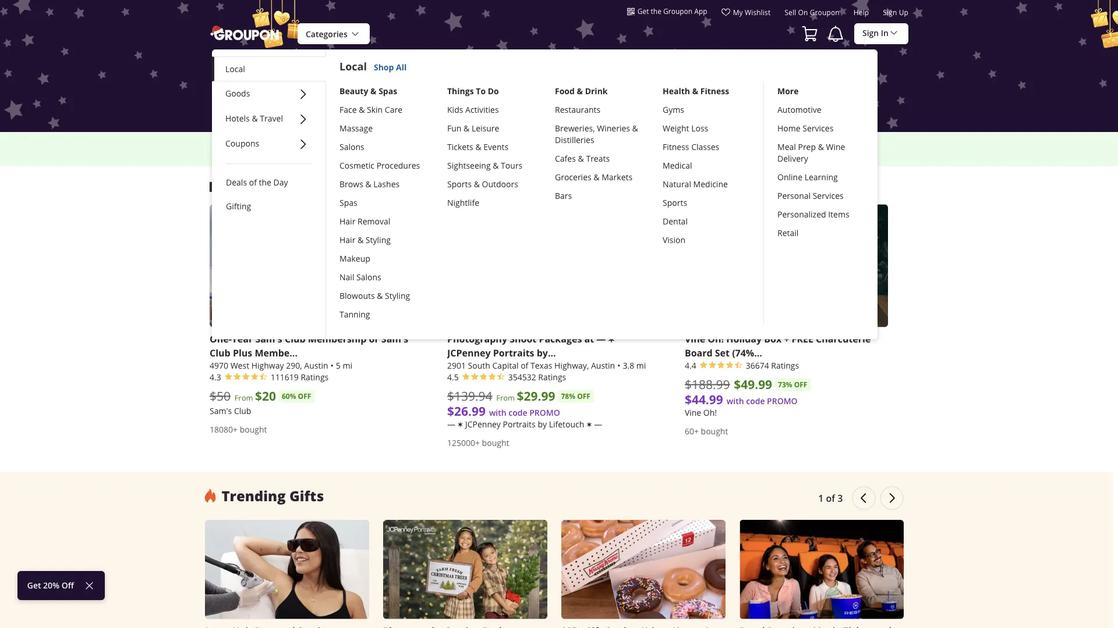 Task type: locate. For each thing, give the bounding box(es) containing it.
1 vertical spatial off
[[62, 581, 74, 592]]

and
[[356, 139, 370, 148]]

111619
[[271, 372, 299, 383]]

0 vertical spatial spas
[[379, 85, 397, 97]]

1 • from the left
[[330, 360, 334, 371]]

2 horizontal spatial on
[[798, 8, 808, 17]]

2 vine from the top
[[685, 407, 701, 418]]

0 vertical spatial code
[[746, 396, 765, 407]]

2 horizontal spatial bought
[[701, 426, 728, 437]]

0 vertical spatial promo
[[325, 150, 352, 160]]

fitness inside fitness classes 'link'
[[663, 142, 689, 152]]

groceries & markets
[[555, 172, 632, 183]]

groupon inside search box
[[563, 95, 597, 106]]

the left app
[[651, 6, 661, 16]]

1 horizontal spatial sign
[[883, 8, 897, 17]]

2 horizontal spatial get
[[637, 6, 649, 16]]

vine inside vine oh! holiday box + free charcuterie board set (74%...
[[685, 333, 705, 345]]

1 horizontal spatial fitness
[[700, 85, 729, 97]]

1 horizontal spatial off
[[279, 139, 290, 148]]

save for more.
[[533, 139, 549, 148]]

78%
[[561, 392, 575, 402]]

1 vertical spatial services
[[813, 190, 844, 201]]

flowers
[[617, 139, 643, 148]]

4.5
[[447, 372, 459, 383]]

— up the 125000+ on the bottom of page
[[447, 419, 455, 430]]

0 vertical spatial off
[[279, 139, 290, 148]]

— right 'at'
[[596, 333, 606, 345]]

more. down "massage" link
[[371, 139, 392, 148]]

0 vertical spatial get
[[637, 6, 649, 16]]

0 horizontal spatial the
[[259, 177, 271, 188]]

kids
[[447, 104, 463, 115]]

ratings for $139.94
[[538, 372, 566, 383]]

1 mi from the left
[[343, 360, 352, 371]]

get left 10% on the left top of page
[[249, 139, 261, 148]]

things to do
[[447, 85, 499, 97]]

1 horizontal spatial ratings
[[538, 372, 566, 383]]

& right health
[[692, 85, 698, 97]]

— inside photography shoot packages at — ✶ jcpenney portraits by... 2901 south capital of texas highway, austin • 3.8 mi
[[596, 333, 606, 345]]

more. down decor,
[[815, 150, 835, 160]]

1 horizontal spatial more.
[[549, 150, 569, 160]]

sports up nightlife
[[447, 179, 472, 190]]

0 horizontal spatial more.
[[371, 139, 392, 148]]

from left $20
[[234, 393, 253, 403]]

& right brows
[[365, 179, 371, 190]]

more. inside holidays are here! save on gifts, activities, flowers & more.
[[549, 150, 569, 160]]

by
[[538, 419, 547, 430]]

on left gifts,
[[551, 139, 560, 148]]

1 horizontal spatial austin
[[516, 54, 579, 79]]

save right here!
[[533, 139, 549, 148]]

do
[[488, 85, 499, 97]]

290,
[[286, 360, 302, 371]]

off inside get 10% off activities, beauty, and more. promo
[[279, 139, 290, 148]]

0 horizontal spatial of
[[249, 177, 257, 188]]

get inside button
[[637, 6, 649, 16]]

& inside button
[[252, 113, 258, 124]]

✶ for $26.99
[[457, 419, 463, 430]]

on for prep for thanksgiving! save on home decor, cleaning products, travel, florals & more.
[[786, 139, 795, 148]]

weight loss link
[[663, 119, 756, 138]]

& down hair removal
[[358, 235, 363, 245]]

or
[[369, 333, 379, 345]]

promo inside get 10% off activities, beauty, and more. promo
[[325, 150, 352, 160]]

loss
[[691, 123, 708, 134]]

& up flowers
[[632, 123, 638, 134]]

austin left the "3.8"
[[591, 360, 615, 371]]

& for cafes & treats
[[578, 153, 584, 164]]

✶ inside photography shoot packages at — ✶ jcpenney portraits by... 2901 south capital of texas highway, austin • 3.8 mi
[[608, 333, 615, 345]]

styling inside hair & styling link
[[366, 235, 391, 245]]

austin up food
[[516, 54, 579, 79]]

2 vertical spatial of
[[826, 492, 835, 505]]

fitness up gyms link
[[700, 85, 729, 97]]

& inside prep for thanksgiving! save on home decor, cleaning products, travel, florals & more.
[[808, 150, 813, 160]]

2 horizontal spatial club
[[285, 333, 306, 345]]

club up 4970
[[210, 347, 230, 359]]

get left 20%
[[27, 581, 41, 592]]

jcpenney for 2901 south capital of texas highway, austin
[[447, 347, 491, 359]]

ratings down texas
[[538, 372, 566, 383]]

bought for $44.99
[[701, 426, 728, 437]]

& down sightseeing
[[474, 179, 480, 190]]

hair up hair & styling
[[339, 216, 355, 227]]

with inside $26.99 with code promo — ✶ jcpenney portraits by lifetouch ✶ —
[[489, 407, 506, 418]]

sign in
[[862, 28, 889, 38]]

2 horizontal spatial promo
[[767, 396, 798, 407]]

$49.99
[[734, 376, 772, 393]]

portraits up capital
[[493, 347, 534, 359]]

face & skin care link
[[339, 101, 433, 119]]

jcpenney down photography
[[447, 347, 491, 359]]

hair up the makeup
[[339, 235, 355, 245]]

oh! up set
[[708, 333, 724, 345]]

medical link
[[663, 156, 756, 175]]

bars link
[[555, 187, 649, 205]]

code down from $29.99
[[508, 407, 527, 418]]

1 vertical spatial promo
[[767, 396, 798, 407]]

1 horizontal spatial bought
[[482, 438, 509, 449]]

promo inside $44.99 with code promo vine oh!
[[767, 396, 798, 407]]

highway
[[251, 360, 284, 371]]

portraits for $26.99
[[503, 419, 536, 430]]

& down home
[[808, 150, 813, 160]]

the left day at the top left of page
[[259, 177, 271, 188]]

0 horizontal spatial club
[[210, 347, 230, 359]]

get inside get 10% off activities, beauty, and more. promo
[[249, 139, 261, 148]]

• left 5
[[330, 360, 334, 371]]

trending gifts
[[222, 487, 324, 506]]

club
[[285, 333, 306, 345], [210, 347, 230, 359], [234, 406, 251, 417]]

here's
[[273, 177, 313, 196]]

code inside $44.99 with code promo vine oh!
[[746, 396, 765, 407]]

1 vertical spatial salons
[[356, 272, 381, 283]]

1 vertical spatial sports
[[663, 197, 687, 208]]

tanning
[[339, 309, 370, 320]]

deals of the day link
[[226, 176, 312, 189]]

1 vertical spatial portraits
[[503, 419, 536, 430]]

0 horizontal spatial get
[[27, 581, 41, 592]]

0 horizontal spatial from
[[234, 393, 253, 403]]

• left the "3.8"
[[617, 360, 620, 371]]

promo up by
[[529, 407, 560, 418]]

1 horizontal spatial sam's
[[255, 333, 282, 345]]

cleaning
[[842, 139, 871, 148]]

portraits left by
[[503, 419, 536, 430]]

& left "tours"
[[493, 160, 499, 171]]

mi right 5
[[343, 360, 352, 371]]

of right deals
[[249, 177, 257, 188]]

60+
[[685, 426, 699, 437]]

0 vertical spatial oh!
[[708, 333, 724, 345]]

& left skin
[[359, 104, 365, 115]]

2 • from the left
[[617, 360, 620, 371]]

personalized items link
[[777, 205, 864, 224]]

0 vertical spatial fitness
[[700, 85, 729, 97]]

& for hair & styling
[[358, 235, 363, 245]]

of inside categories element
[[249, 177, 257, 188]]

0 horizontal spatial ratings
[[301, 372, 329, 383]]

the inside categories element
[[259, 177, 271, 188]]

promo inside $26.99 with code promo — ✶ jcpenney portraits by lifetouch ✶ —
[[529, 407, 560, 418]]

makeup link
[[339, 250, 433, 268]]

2 vertical spatial promo
[[529, 407, 560, 418]]

ratings up 73%
[[771, 360, 799, 371]]

promo down 73%
[[767, 396, 798, 407]]

online learning
[[777, 172, 838, 183]]

sign for sign up
[[883, 8, 897, 17]]

save up the travel,
[[768, 139, 784, 148]]

bought right the 125000+ on the bottom of page
[[482, 438, 509, 449]]

mi right the "3.8"
[[636, 360, 646, 371]]

get left app
[[637, 6, 649, 16]]

2 horizontal spatial austin
[[591, 360, 615, 371]]

off right 10% on the left top of page
[[279, 139, 290, 148]]

fun
[[447, 123, 461, 134]]

austin inside photography shoot packages at — ✶ jcpenney portraits by... 2901 south capital of texas highway, austin • 3.8 mi
[[591, 360, 615, 371]]

save inside holidays are here! save on gifts, activities, flowers & more.
[[533, 139, 549, 148]]

styling down nail salons link
[[385, 291, 410, 301]]

blowouts
[[339, 291, 375, 301]]

hair removal link
[[339, 212, 433, 231]]

save inside prep for thanksgiving! save on home decor, cleaning products, travel, florals & more.
[[768, 139, 784, 148]]

nail salons link
[[339, 268, 433, 287]]

with for $26.99
[[489, 407, 506, 418]]

services for personal services
[[813, 190, 844, 201]]

jcpenney up 125000+ bought
[[465, 419, 501, 430]]

0 vertical spatial jcpenney
[[447, 347, 491, 359]]

search groupon
[[535, 95, 597, 106]]

0 horizontal spatial off
[[298, 392, 311, 402]]

$20
[[255, 388, 276, 405]]

1 vine from the top
[[685, 333, 705, 345]]

south
[[468, 360, 490, 371]]

✶ right lifetouch
[[586, 419, 592, 430]]

breweries,
[[555, 123, 595, 134]]

sell on groupon
[[785, 8, 840, 17]]

& right cafes
[[578, 153, 584, 164]]

0 horizontal spatial off
[[62, 581, 74, 592]]

more. down gifts,
[[549, 150, 569, 160]]

outdoors
[[482, 179, 518, 190]]

dental link
[[663, 212, 756, 231]]

& for hotels & travel
[[252, 113, 258, 124]]

1 vertical spatial of
[[521, 360, 528, 371]]

& down nail salons link
[[377, 291, 383, 301]]

year
[[232, 333, 253, 345]]

1 horizontal spatial promo
[[529, 407, 560, 418]]

1 vertical spatial oh!
[[703, 407, 717, 418]]

& up skin
[[370, 85, 376, 97]]

coupons link
[[225, 138, 259, 149]]

1 vertical spatial spas
[[339, 197, 357, 208]]

0 horizontal spatial groupon
[[563, 95, 597, 106]]

—
[[596, 333, 606, 345], [447, 419, 455, 430], [594, 419, 602, 430]]

1 from from the left
[[234, 393, 253, 403]]

sign for sign in
[[862, 28, 879, 38]]

on right sell
[[798, 8, 808, 17]]

sports up dental
[[663, 197, 687, 208]]

& right flowers
[[645, 139, 650, 148]]

portraits inside $26.99 with code promo — ✶ jcpenney portraits by lifetouch ✶ —
[[503, 419, 536, 430]]

on inside holidays are here! save on gifts, activities, flowers & more.
[[551, 139, 560, 148]]

club up "18080+ bought"
[[234, 406, 251, 417]]

off right 73%
[[794, 380, 807, 390]]

& left events
[[475, 142, 481, 152]]

bought right the 60+
[[701, 426, 728, 437]]

& down treats on the top
[[594, 172, 599, 183]]

groupon
[[663, 6, 692, 16], [810, 8, 840, 17], [563, 95, 597, 106]]

sign left up
[[883, 8, 897, 17]]

mi inside photography shoot packages at — ✶ jcpenney portraits by... 2901 south capital of texas highway, austin • 3.8 mi
[[636, 360, 646, 371]]

prep
[[688, 139, 704, 148], [798, 142, 816, 152]]

my
[[733, 8, 743, 17]]

from inside $50 from $20 60% off sam's club
[[234, 393, 253, 403]]

0 vertical spatial hair
[[339, 216, 355, 227]]

products,
[[724, 150, 757, 160]]

mi inside one-year sam's club membership or sam's club plus membe... 4970 west highway 290, austin • 5 mi
[[343, 360, 352, 371]]

& inside 'link'
[[493, 160, 499, 171]]

0 horizontal spatial promo
[[325, 150, 352, 160]]

spas down brows
[[339, 197, 357, 208]]

hi there, here's what's trending today
[[208, 177, 458, 196]]

1 horizontal spatial sports
[[663, 197, 687, 208]]

sign left the in
[[862, 28, 879, 38]]

1 vertical spatial code
[[508, 407, 527, 418]]

vine up board
[[685, 333, 705, 345]]

styling inside blowouts & styling link
[[385, 291, 410, 301]]

services down learning
[[813, 190, 844, 201]]

club up membe...
[[285, 333, 306, 345]]

1 save from the left
[[533, 139, 549, 148]]

0 horizontal spatial with
[[489, 407, 506, 418]]

get for get 10% off activities, beauty, and more. promo
[[249, 139, 261, 148]]

2 vertical spatial get
[[27, 581, 41, 592]]

1 vertical spatial vine
[[685, 407, 701, 418]]

2 horizontal spatial ✶
[[608, 333, 615, 345]]

get
[[637, 6, 649, 16], [249, 139, 261, 148], [27, 581, 41, 592]]

sign in button
[[854, 23, 908, 44]]

styling down removal
[[366, 235, 391, 245]]

automotive link
[[777, 101, 864, 119]]

more. inside get 10% off activities, beauty, and more. promo
[[371, 139, 392, 148]]

0 horizontal spatial prep
[[688, 139, 704, 148]]

with right $26.99
[[489, 407, 506, 418]]

off
[[279, 139, 290, 148], [62, 581, 74, 592]]

bought down $50 from $20 60% off sam's club at the bottom of page
[[240, 424, 267, 435]]

membe...
[[255, 347, 298, 359]]

code down '$49.99'
[[746, 396, 765, 407]]

activities
[[465, 104, 499, 115]]

1 vertical spatial styling
[[385, 291, 410, 301]]

deals
[[226, 177, 247, 188]]

groupon inside button
[[663, 6, 692, 16]]

decor,
[[818, 139, 840, 148]]

1 horizontal spatial on
[[786, 139, 795, 148]]

of
[[249, 177, 257, 188], [521, 360, 528, 371], [826, 492, 835, 505]]

off for 20%
[[62, 581, 74, 592]]

sam's down $50
[[210, 406, 232, 417]]

2 mi from the left
[[636, 360, 646, 371]]

1 horizontal spatial prep
[[798, 142, 816, 152]]

& left wine
[[818, 142, 824, 152]]

off right 78%
[[577, 392, 590, 402]]

dental
[[663, 216, 688, 227]]

on up florals
[[786, 139, 795, 148]]

of left the 3
[[826, 492, 835, 505]]

prep up delivery
[[798, 142, 816, 152]]

hair
[[339, 216, 355, 227], [339, 235, 355, 245]]

promo for $26.99
[[529, 407, 560, 418]]

beauty & spas link
[[339, 82, 433, 101]]

2 horizontal spatial sam's
[[381, 333, 408, 345]]

sam's
[[255, 333, 282, 345], [381, 333, 408, 345], [210, 406, 232, 417]]

0 vertical spatial sign
[[883, 8, 897, 17]]

1 vertical spatial with
[[489, 407, 506, 418]]

gyms link
[[663, 101, 756, 119]]

1 vertical spatial the
[[259, 177, 271, 188]]

portraits inside photography shoot packages at — ✶ jcpenney portraits by... 2901 south capital of texas highway, austin • 3.8 mi
[[493, 347, 534, 359]]

photography shoot packages at — ✶ jcpenney portraits by... 2901 south capital of texas highway, austin • 3.8 mi
[[447, 333, 646, 371]]

code inside $26.99 with code promo — ✶ jcpenney portraits by lifetouch ✶ —
[[508, 407, 527, 418]]

2 from from the left
[[496, 393, 515, 403]]

groupon image
[[210, 25, 281, 41]]

1 horizontal spatial with
[[727, 396, 744, 407]]

of up 354532 on the left of the page
[[521, 360, 528, 371]]

hair & styling
[[339, 235, 391, 245]]

& right fun
[[464, 123, 469, 134]]

sports & outdoors link
[[447, 175, 541, 194]]

2 horizontal spatial off
[[794, 380, 807, 390]]

$26.99 with code promo — ✶ jcpenney portraits by lifetouch ✶ —
[[447, 403, 602, 430]]

prep left for
[[688, 139, 704, 148]]

✶ up the 125000+ on the bottom of page
[[457, 419, 463, 430]]

jcpenney inside $26.99 with code promo — ✶ jcpenney portraits by lifetouch ✶ —
[[465, 419, 501, 430]]

vine inside $44.99 with code promo vine oh!
[[685, 407, 701, 418]]

personal
[[777, 190, 811, 201]]

off right 20%
[[62, 581, 74, 592]]

gifts,
[[562, 139, 579, 148]]

local up goods "link"
[[225, 63, 245, 74]]

✶
[[608, 333, 615, 345], [457, 419, 463, 430], [586, 419, 592, 430]]

1 horizontal spatial save
[[768, 139, 784, 148]]

0 horizontal spatial sports
[[447, 179, 472, 190]]

portraits for photography
[[493, 347, 534, 359]]

1 horizontal spatial off
[[577, 392, 590, 402]]

0 horizontal spatial save
[[533, 139, 549, 148]]

0 vertical spatial club
[[285, 333, 306, 345]]

2 save from the left
[[768, 139, 784, 148]]

1 horizontal spatial of
[[521, 360, 528, 371]]

oh! up the 60+ bought
[[703, 407, 717, 418]]

0 vertical spatial sports
[[447, 179, 472, 190]]

2 hair from the top
[[339, 235, 355, 245]]

austin up 111619 ratings
[[304, 360, 328, 371]]

✶ right 'at'
[[608, 333, 615, 345]]

ratings down 290,
[[301, 372, 329, 383]]

1 horizontal spatial club
[[234, 406, 251, 417]]

sam's right 'or'
[[381, 333, 408, 345]]

1 horizontal spatial the
[[651, 6, 661, 16]]

0 horizontal spatial austin
[[304, 360, 328, 371]]

0 horizontal spatial sign
[[862, 28, 879, 38]]

0 vertical spatial styling
[[366, 235, 391, 245]]

2 horizontal spatial of
[[826, 492, 835, 505]]

— right lifetouch
[[594, 419, 602, 430]]

health & fitness link
[[663, 82, 756, 101]]

salons down massage
[[339, 142, 364, 152]]

1 horizontal spatial local
[[339, 59, 367, 73]]

on for holidays are here! save on gifts, activities, flowers & more.
[[551, 139, 560, 148]]

1 horizontal spatial groupon
[[663, 6, 692, 16]]

• inside photography shoot packages at — ✶ jcpenney portraits by... 2901 south capital of texas highway, austin • 3.8 mi
[[617, 360, 620, 371]]

austin inside button
[[516, 54, 579, 79]]

0 horizontal spatial spas
[[339, 197, 357, 208]]

1 vertical spatial get
[[249, 139, 261, 148]]

1 horizontal spatial get
[[249, 139, 261, 148]]

0 horizontal spatial •
[[330, 360, 334, 371]]

prep inside prep for thanksgiving! save on home decor, cleaning products, travel, florals & more.
[[688, 139, 704, 148]]

& for beauty & spas
[[370, 85, 376, 97]]

with down '$49.99'
[[727, 396, 744, 407]]

$44.99
[[685, 391, 723, 408]]

& right food
[[577, 85, 583, 97]]

with for $44.99
[[727, 396, 744, 407]]

1 horizontal spatial •
[[617, 360, 620, 371]]

0 horizontal spatial local
[[225, 63, 245, 74]]

1 vertical spatial sign
[[862, 28, 879, 38]]

jcpenney for $26.99
[[465, 419, 501, 430]]

promo down beauty, at top left
[[325, 150, 352, 160]]

with inside $44.99 with code promo vine oh!
[[727, 396, 744, 407]]

0 horizontal spatial mi
[[343, 360, 352, 371]]

0 vertical spatial salons
[[339, 142, 364, 152]]

& for blowouts & styling
[[377, 291, 383, 301]]

1 hair from the top
[[339, 216, 355, 227]]

sam's up membe...
[[255, 333, 282, 345]]

& for fun & leisure
[[464, 123, 469, 134]]

hair & styling link
[[339, 231, 433, 250]]

spas
[[379, 85, 397, 97], [339, 197, 357, 208]]

& inside meal prep & wine delivery
[[818, 142, 824, 152]]

$44.99 with code promo vine oh!
[[685, 391, 798, 418]]

fitness down weight
[[663, 142, 689, 152]]

promo
[[325, 150, 352, 160], [767, 396, 798, 407], [529, 407, 560, 418]]

jcpenney inside photography shoot packages at — ✶ jcpenney portraits by... 2901 south capital of texas highway, austin • 3.8 mi
[[447, 347, 491, 359]]

& for sightseeing & tours
[[493, 160, 499, 171]]

vine up the 60+
[[685, 407, 701, 418]]

spas up face & skin care link
[[379, 85, 397, 97]]

& inside holidays are here! save on gifts, activities, flowers & more.
[[645, 139, 650, 148]]

items
[[828, 209, 849, 220]]

1 horizontal spatial mi
[[636, 360, 646, 371]]

0 vertical spatial vine
[[685, 333, 705, 345]]

code for $26.99
[[508, 407, 527, 418]]

local up beauty on the top left of the page
[[339, 59, 367, 73]]

2 vertical spatial club
[[234, 406, 251, 417]]

0 vertical spatial portraits
[[493, 347, 534, 359]]

& left travel
[[252, 113, 258, 124]]

0 vertical spatial of
[[249, 177, 257, 188]]

— for 2901 south capital of texas highway, austin
[[596, 333, 606, 345]]

categories element
[[212, 49, 878, 340]]

retail link
[[777, 224, 864, 243]]

austin inside one-year sam's club membership or sam's club plus membe... 4970 west highway 290, austin • 5 mi
[[304, 360, 328, 371]]

nail
[[339, 272, 354, 283]]

2 horizontal spatial more.
[[815, 150, 835, 160]]

sign inside button
[[862, 28, 879, 38]]

services down automotive link
[[803, 123, 833, 134]]

vision link
[[663, 231, 756, 250]]

✶ for 2901 south capital of texas highway, austin
[[608, 333, 615, 345]]

from down 354532 on the left of the page
[[496, 393, 515, 403]]

1 vertical spatial jcpenney
[[465, 419, 501, 430]]

on inside prep for thanksgiving! save on home decor, cleaning products, travel, florals & more.
[[786, 139, 795, 148]]

prep for thanksgiving! save on home decor, cleaning products, travel, florals & more.
[[688, 139, 871, 160]]

1 vertical spatial club
[[210, 347, 230, 359]]

skin
[[367, 104, 383, 115]]

0 vertical spatial with
[[727, 396, 744, 407]]

my wishlist link
[[721, 8, 771, 22]]

1 vertical spatial fitness
[[663, 142, 689, 152]]

oh! inside vine oh! holiday box + free charcuterie board set (74%...
[[708, 333, 724, 345]]

salons up blowouts & styling
[[356, 272, 381, 283]]

food & drink link
[[555, 82, 649, 101]]

gifts
[[289, 487, 324, 506]]

0 vertical spatial the
[[651, 6, 661, 16]]



Task type: vqa. For each thing, say whether or not it's contained in the screenshot.
One-Year Sam'S Club Membership Or Sam'S Club Plus Membe... 4970 West Highway 290, Austin • 5 Mi at the left of page
yes



Task type: describe. For each thing, give the bounding box(es) containing it.
brows
[[339, 179, 363, 190]]

club inside $50 from $20 60% off sam's club
[[234, 406, 251, 417]]

• inside one-year sam's club membership or sam's club plus membe... 4970 west highway 290, austin • 5 mi
[[330, 360, 334, 371]]

fun & leisure link
[[447, 119, 541, 138]]

lashes
[[373, 179, 400, 190]]

hi
[[208, 177, 224, 196]]

save for travel,
[[768, 139, 784, 148]]

1 horizontal spatial ✶
[[586, 419, 592, 430]]

get 20% off
[[27, 581, 74, 592]]

breweries, wineries & distilleries
[[555, 123, 638, 145]]

to
[[476, 85, 486, 97]]

3
[[838, 492, 843, 505]]

the inside button
[[651, 6, 661, 16]]

0 horizontal spatial bought
[[240, 424, 267, 435]]

board
[[685, 347, 713, 359]]

weight loss
[[663, 123, 708, 134]]

blowouts & styling link
[[339, 287, 433, 305]]

goods link
[[225, 88, 250, 99]]

of for 1
[[826, 492, 835, 505]]

sell on groupon link
[[785, 8, 840, 22]]

sign up
[[883, 8, 908, 17]]

there,
[[227, 177, 271, 196]]

shop all
[[374, 61, 407, 73]]

medical
[[663, 160, 692, 171]]

$50 from $20 60% off sam's club
[[210, 388, 311, 417]]

from inside from $29.99
[[496, 393, 515, 403]]

sam's inside $50 from $20 60% off sam's club
[[210, 406, 232, 417]]

texas
[[530, 360, 552, 371]]

tickets
[[447, 142, 473, 152]]

spas link
[[339, 194, 433, 212]]

Search Groupon search field
[[349, 89, 769, 114]]

sightseeing & tours link
[[447, 156, 541, 175]]

bought for $26.99
[[482, 438, 509, 449]]

& for tickets & events
[[475, 142, 481, 152]]

$50
[[210, 388, 231, 405]]

what's
[[317, 177, 359, 196]]

groupon for on
[[810, 8, 840, 17]]

personalized
[[777, 209, 826, 220]]

at
[[584, 333, 594, 345]]

4.4
[[685, 360, 696, 371]]

groceries
[[555, 172, 591, 183]]

home
[[797, 139, 817, 148]]

local button
[[212, 56, 326, 82]]

2901
[[447, 360, 466, 371]]

more. inside prep for thanksgiving! save on home decor, cleaning products, travel, florals & more.
[[815, 150, 835, 160]]

free
[[792, 333, 813, 345]]

+
[[784, 333, 789, 345]]

& for food & drink
[[577, 85, 583, 97]]

procedures
[[377, 160, 420, 171]]

face
[[339, 104, 357, 115]]

plus
[[233, 347, 252, 359]]

354532
[[508, 372, 536, 383]]

& inside breweries, wineries & distilleries
[[632, 123, 638, 134]]

things to do link
[[447, 82, 541, 101]]

drink
[[585, 85, 608, 97]]

tickets & events link
[[447, 138, 541, 156]]

weight
[[663, 123, 689, 134]]

app
[[694, 6, 707, 16]]

& for sports & outdoors
[[474, 179, 480, 190]]

shoot
[[510, 333, 536, 345]]

today
[[421, 177, 458, 196]]

face & skin care
[[339, 104, 402, 115]]

354532 ratings
[[508, 372, 566, 383]]

off for $44.99
[[794, 380, 807, 390]]

5
[[336, 360, 341, 371]]

here!
[[513, 139, 531, 148]]

events
[[483, 142, 508, 152]]

personal services link
[[777, 187, 864, 205]]

sports for sports & outdoors
[[447, 179, 472, 190]]

& for groceries & markets
[[594, 172, 599, 183]]

hotels
[[225, 113, 250, 124]]

groupon for the
[[663, 6, 692, 16]]

111619 ratings
[[271, 372, 329, 383]]

36674
[[746, 360, 769, 371]]

medicine
[[693, 179, 728, 190]]

off for $26.99
[[577, 392, 590, 402]]

prep inside meal prep & wine delivery
[[798, 142, 816, 152]]

personal services
[[777, 190, 844, 201]]

local inside 'button'
[[225, 63, 245, 74]]

fitness inside health & fitness link
[[700, 85, 729, 97]]

by...
[[537, 347, 556, 359]]

60%
[[282, 392, 296, 402]]

36674 ratings
[[746, 360, 799, 371]]

off for 10%
[[279, 139, 290, 148]]

2 horizontal spatial ratings
[[771, 360, 799, 371]]

automotive
[[777, 104, 821, 115]]

$188.99
[[685, 377, 730, 393]]

activities,
[[292, 139, 326, 148]]

highway,
[[554, 360, 589, 371]]

hair for hair & styling
[[339, 235, 355, 245]]

membership
[[308, 333, 366, 345]]

get for get the groupon app
[[637, 6, 649, 16]]

10%
[[263, 139, 277, 148]]

sports link
[[663, 194, 756, 212]]

of for deals
[[249, 177, 257, 188]]

notifications inbox image
[[826, 24, 845, 43]]

1 horizontal spatial spas
[[379, 85, 397, 97]]

help
[[854, 8, 869, 17]]

$29.99
[[517, 388, 555, 405]]

retail
[[777, 228, 799, 239]]

styling for blowouts & styling
[[385, 291, 410, 301]]

of inside photography shoot packages at — ✶ jcpenney portraits by... 2901 south capital of texas highway, austin • 3.8 mi
[[521, 360, 528, 371]]

hair for hair removal
[[339, 216, 355, 227]]

goods button
[[212, 82, 326, 107]]

online learning link
[[777, 168, 864, 187]]

fun & leisure
[[447, 123, 499, 134]]

fitness classes
[[663, 142, 719, 152]]

Search Groupon search field
[[349, 54, 769, 132]]

78% off
[[561, 392, 590, 402]]

promo for $44.99
[[767, 396, 798, 407]]

health & fitness
[[663, 85, 729, 97]]

for
[[706, 139, 716, 148]]

tickets & events
[[447, 142, 508, 152]]

sports for sports
[[663, 197, 687, 208]]

hotels & travel
[[225, 113, 283, 124]]

my wishlist
[[733, 8, 771, 17]]

salons link
[[339, 138, 433, 156]]

groceries & markets link
[[555, 168, 649, 187]]

& for health & fitness
[[692, 85, 698, 97]]

services for home services
[[803, 123, 833, 134]]

charcuterie
[[816, 333, 871, 345]]

get for get 20% off
[[27, 581, 41, 592]]

categories button
[[298, 23, 370, 45]]

nightlife
[[447, 197, 479, 208]]

off inside $50 from $20 60% off sam's club
[[298, 392, 311, 402]]

code for $44.99
[[746, 396, 765, 407]]

breweries, wineries & distilleries link
[[555, 119, 649, 149]]

styling for hair & styling
[[366, 235, 391, 245]]

cafes
[[555, 153, 576, 164]]

sell
[[785, 8, 796, 17]]

sightseeing
[[447, 160, 491, 171]]

& for brows & lashes
[[365, 179, 371, 190]]

— for $26.99
[[447, 419, 455, 430]]

& for face & skin care
[[359, 104, 365, 115]]

holiday
[[726, 333, 762, 345]]

oh! inside $44.99 with code promo vine oh!
[[703, 407, 717, 418]]

ratings for $50
[[301, 372, 329, 383]]



